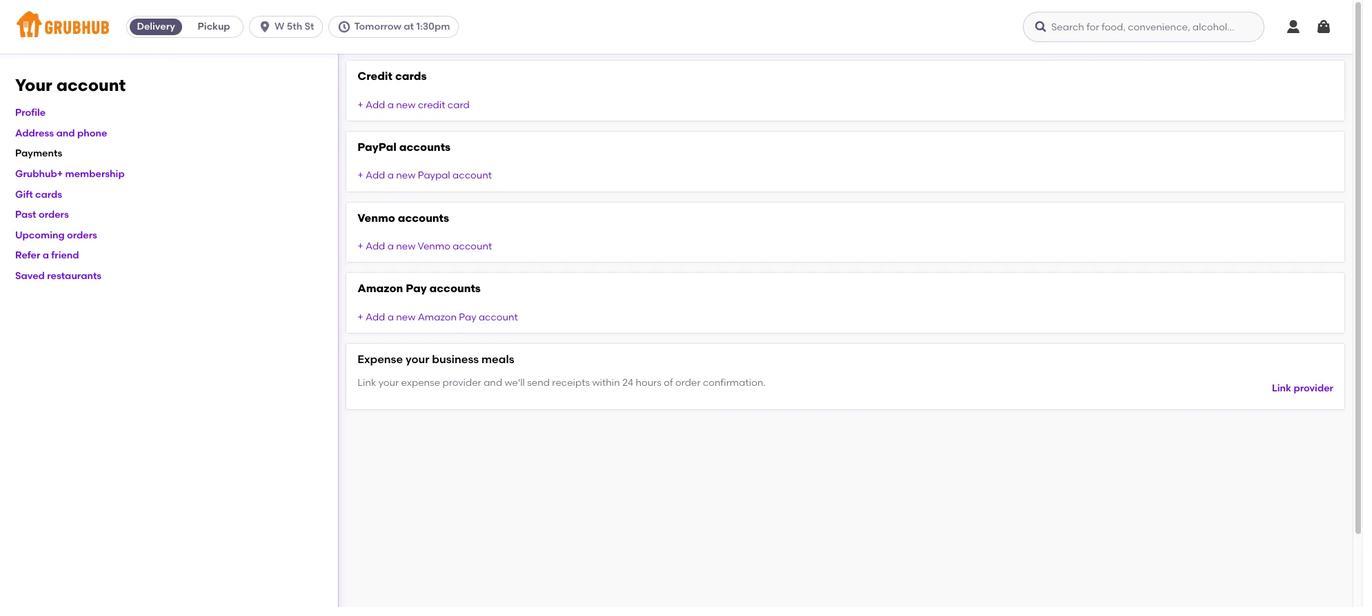 Task type: vqa. For each thing, say whether or not it's contained in the screenshot.
3rd Add from the bottom of the page
yes



Task type: locate. For each thing, give the bounding box(es) containing it.
accounts up + add a new venmo account
[[398, 212, 449, 225]]

send
[[527, 377, 550, 389]]

accounts
[[399, 141, 451, 154], [398, 212, 449, 225], [429, 283, 481, 296]]

and inside link your expense provider and we'll send receipts within 24 hours of order confirmation. link provider
[[484, 377, 502, 389]]

3 new from the top
[[396, 241, 416, 253]]

4 add from the top
[[366, 312, 385, 324]]

add up expense
[[366, 312, 385, 324]]

accounts up + add a new amazon pay account link
[[429, 283, 481, 296]]

payments
[[15, 148, 62, 160]]

a
[[388, 99, 394, 111], [388, 170, 394, 182], [388, 241, 394, 253], [43, 250, 49, 262], [388, 312, 394, 324]]

paypal accounts
[[358, 141, 451, 154]]

1 vertical spatial your
[[379, 377, 399, 389]]

2 vertical spatial accounts
[[429, 283, 481, 296]]

1 vertical spatial cards
[[35, 189, 62, 201]]

a down amazon pay accounts
[[388, 312, 394, 324]]

your inside link your expense provider and we'll send receipts within 24 hours of order confirmation. link provider
[[379, 377, 399, 389]]

1 horizontal spatial pay
[[459, 312, 476, 324]]

a for paypal
[[388, 170, 394, 182]]

0 vertical spatial orders
[[39, 209, 69, 221]]

3 add from the top
[[366, 241, 385, 253]]

add for credit
[[366, 99, 385, 111]]

a for amazon
[[388, 312, 394, 324]]

and left we'll
[[484, 377, 502, 389]]

a down venmo accounts
[[388, 241, 394, 253]]

amazon pay accounts
[[358, 283, 481, 296]]

a right refer
[[43, 250, 49, 262]]

gift
[[15, 189, 33, 201]]

venmo down venmo accounts
[[418, 241, 451, 253]]

venmo accounts
[[358, 212, 449, 225]]

0 vertical spatial pay
[[406, 283, 427, 296]]

add for venmo
[[366, 241, 385, 253]]

past
[[15, 209, 36, 221]]

0 horizontal spatial amazon
[[358, 283, 403, 296]]

pay
[[406, 283, 427, 296], [459, 312, 476, 324]]

gift cards link
[[15, 189, 62, 201]]

a for venmo
[[388, 241, 394, 253]]

+ up expense
[[358, 312, 363, 324]]

add down venmo accounts
[[366, 241, 385, 253]]

svg image for tomorrow at 1:30pm
[[338, 20, 352, 34]]

svg image left tomorrow
[[338, 20, 352, 34]]

+ down credit
[[358, 99, 363, 111]]

amazon
[[358, 283, 403, 296], [418, 312, 457, 324]]

0 vertical spatial and
[[56, 128, 75, 139]]

0 horizontal spatial provider
[[443, 377, 481, 389]]

your
[[15, 75, 52, 95]]

add down paypal
[[366, 170, 385, 182]]

1 + from the top
[[358, 99, 363, 111]]

hours
[[636, 377, 662, 389]]

pickup
[[198, 21, 230, 32]]

0 horizontal spatial your
[[379, 377, 399, 389]]

pickup button
[[185, 16, 243, 38]]

profile
[[15, 107, 46, 119]]

1 vertical spatial and
[[484, 377, 502, 389]]

we'll
[[505, 377, 525, 389]]

new down amazon pay accounts
[[396, 312, 416, 324]]

orders up upcoming orders
[[39, 209, 69, 221]]

1 vertical spatial orders
[[67, 230, 97, 241]]

new down venmo accounts
[[396, 241, 416, 253]]

amazon down amazon pay accounts
[[418, 312, 457, 324]]

+ down venmo accounts
[[358, 241, 363, 253]]

+ add a new amazon pay account link
[[358, 312, 518, 324]]

grubhub+
[[15, 168, 63, 180]]

cards up + add a new credit card link
[[395, 70, 427, 83]]

and left phone
[[56, 128, 75, 139]]

st
[[305, 21, 314, 32]]

your account
[[15, 75, 126, 95]]

account up phone
[[56, 75, 126, 95]]

pay up business
[[459, 312, 476, 324]]

svg image for w 5th st
[[258, 20, 272, 34]]

your down expense
[[379, 377, 399, 389]]

1 horizontal spatial cards
[[395, 70, 427, 83]]

upcoming orders
[[15, 230, 97, 241]]

a down credit cards
[[388, 99, 394, 111]]

0 vertical spatial your
[[406, 353, 429, 367]]

1 new from the top
[[396, 99, 416, 111]]

grubhub+ membership link
[[15, 168, 125, 180]]

2 svg image from the left
[[338, 20, 352, 34]]

address
[[15, 128, 54, 139]]

1 vertical spatial amazon
[[418, 312, 457, 324]]

+ down paypal
[[358, 170, 363, 182]]

svg image left w
[[258, 20, 272, 34]]

1 horizontal spatial venmo
[[418, 241, 451, 253]]

1 horizontal spatial svg image
[[338, 20, 352, 34]]

0 horizontal spatial pay
[[406, 283, 427, 296]]

+ for venmo accounts
[[358, 241, 363, 253]]

+
[[358, 99, 363, 111], [358, 170, 363, 182], [358, 241, 363, 253], [358, 312, 363, 324]]

+ add a new venmo account link
[[358, 241, 492, 253]]

orders
[[39, 209, 69, 221], [67, 230, 97, 241]]

your up "expense"
[[406, 353, 429, 367]]

24
[[622, 377, 633, 389]]

1 horizontal spatial provider
[[1294, 383, 1334, 394]]

new for paypal
[[396, 170, 416, 182]]

0 vertical spatial accounts
[[399, 141, 451, 154]]

1 horizontal spatial amazon
[[418, 312, 457, 324]]

venmo up + add a new venmo account
[[358, 212, 395, 225]]

a down paypal accounts
[[388, 170, 394, 182]]

tomorrow at 1:30pm
[[354, 21, 450, 32]]

address and phone
[[15, 128, 107, 139]]

account
[[56, 75, 126, 95], [453, 170, 492, 182], [453, 241, 492, 253], [479, 312, 518, 324]]

3 + from the top
[[358, 241, 363, 253]]

cards
[[395, 70, 427, 83], [35, 189, 62, 201]]

provider
[[443, 377, 481, 389], [1294, 383, 1334, 394]]

svg image inside the tomorrow at 1:30pm button
[[338, 20, 352, 34]]

payments link
[[15, 148, 62, 160]]

1 vertical spatial pay
[[459, 312, 476, 324]]

phone
[[77, 128, 107, 139]]

add down credit
[[366, 99, 385, 111]]

link
[[358, 377, 376, 389], [1272, 383, 1292, 394]]

svg image
[[258, 20, 272, 34], [338, 20, 352, 34]]

2 horizontal spatial svg image
[[1316, 19, 1332, 35]]

0 horizontal spatial venmo
[[358, 212, 395, 225]]

paypal
[[418, 170, 450, 182]]

svg image
[[1285, 19, 1302, 35], [1316, 19, 1332, 35], [1034, 20, 1048, 34]]

credit cards
[[358, 70, 427, 83]]

0 horizontal spatial cards
[[35, 189, 62, 201]]

new for venmo
[[396, 241, 416, 253]]

order
[[675, 377, 701, 389]]

0 vertical spatial venmo
[[358, 212, 395, 225]]

restaurants
[[47, 270, 102, 282]]

card
[[448, 99, 470, 111]]

delivery
[[137, 21, 175, 32]]

new left paypal
[[396, 170, 416, 182]]

receipts
[[552, 377, 590, 389]]

credit
[[358, 70, 393, 83]]

pay up + add a new amazon pay account link
[[406, 283, 427, 296]]

+ add a new paypal account
[[358, 170, 492, 182]]

1 horizontal spatial your
[[406, 353, 429, 367]]

accounts up the + add a new paypal account
[[399, 141, 451, 154]]

business
[[432, 353, 479, 367]]

0 vertical spatial cards
[[395, 70, 427, 83]]

4 + from the top
[[358, 312, 363, 324]]

1 add from the top
[[366, 99, 385, 111]]

0 horizontal spatial svg image
[[258, 20, 272, 34]]

credit
[[418, 99, 445, 111]]

and
[[56, 128, 75, 139], [484, 377, 502, 389]]

add for amazon
[[366, 312, 385, 324]]

+ for amazon pay accounts
[[358, 312, 363, 324]]

1 horizontal spatial and
[[484, 377, 502, 389]]

svg image inside w 5th st button
[[258, 20, 272, 34]]

cards up past orders link
[[35, 189, 62, 201]]

a for credit
[[388, 99, 394, 111]]

1 vertical spatial venmo
[[418, 241, 451, 253]]

meals
[[482, 353, 514, 367]]

4 new from the top
[[396, 312, 416, 324]]

your
[[406, 353, 429, 367], [379, 377, 399, 389]]

orders up friend at the top left of page
[[67, 230, 97, 241]]

at
[[404, 21, 414, 32]]

2 add from the top
[[366, 170, 385, 182]]

amazon down + add a new venmo account
[[358, 283, 403, 296]]

past orders
[[15, 209, 69, 221]]

1 vertical spatial accounts
[[398, 212, 449, 225]]

2 new from the top
[[396, 170, 416, 182]]

venmo
[[358, 212, 395, 225], [418, 241, 451, 253]]

saved restaurants link
[[15, 270, 102, 282]]

add
[[366, 99, 385, 111], [366, 170, 385, 182], [366, 241, 385, 253], [366, 312, 385, 324]]

1 svg image from the left
[[258, 20, 272, 34]]

new
[[396, 99, 416, 111], [396, 170, 416, 182], [396, 241, 416, 253], [396, 312, 416, 324]]

new left credit in the top left of the page
[[396, 99, 416, 111]]

2 + from the top
[[358, 170, 363, 182]]



Task type: describe. For each thing, give the bounding box(es) containing it.
gift cards
[[15, 189, 62, 201]]

new for amazon
[[396, 312, 416, 324]]

tomorrow at 1:30pm button
[[329, 16, 465, 38]]

your for expense
[[406, 353, 429, 367]]

refer a friend link
[[15, 250, 79, 262]]

5th
[[287, 21, 302, 32]]

profile link
[[15, 107, 46, 119]]

accounts for venmo accounts
[[398, 212, 449, 225]]

+ add a new venmo account
[[358, 241, 492, 253]]

+ add a new credit card link
[[358, 99, 470, 111]]

0 vertical spatial amazon
[[358, 283, 403, 296]]

cards for credit cards
[[395, 70, 427, 83]]

link your expense provider and we'll send receipts within 24 hours of order confirmation. link provider
[[358, 377, 1334, 394]]

orders for upcoming orders
[[67, 230, 97, 241]]

+ add a new amazon pay account
[[358, 312, 518, 324]]

add for paypal
[[366, 170, 385, 182]]

expense your business meals
[[358, 353, 514, 367]]

address and phone link
[[15, 128, 107, 139]]

saved restaurants
[[15, 270, 102, 282]]

membership
[[65, 168, 125, 180]]

delivery button
[[127, 16, 185, 38]]

expense
[[401, 377, 440, 389]]

tomorrow
[[354, 21, 402, 32]]

account right paypal
[[453, 170, 492, 182]]

1 horizontal spatial svg image
[[1285, 19, 1302, 35]]

+ for paypal accounts
[[358, 170, 363, 182]]

orders for past orders
[[39, 209, 69, 221]]

1 horizontal spatial link
[[1272, 383, 1292, 394]]

+ add a new paypal account link
[[358, 170, 492, 182]]

past orders link
[[15, 209, 69, 221]]

friend
[[51, 250, 79, 262]]

Search for food, convenience, alcohol... search field
[[1023, 12, 1265, 42]]

expense
[[358, 353, 403, 367]]

cards for gift cards
[[35, 189, 62, 201]]

0 horizontal spatial link
[[358, 377, 376, 389]]

refer
[[15, 250, 40, 262]]

main navigation navigation
[[0, 0, 1353, 54]]

account up meals
[[479, 312, 518, 324]]

link provider button
[[1272, 377, 1334, 401]]

new for credit
[[396, 99, 416, 111]]

grubhub+ membership
[[15, 168, 125, 180]]

upcoming
[[15, 230, 65, 241]]

w 5th st button
[[249, 16, 329, 38]]

0 horizontal spatial and
[[56, 128, 75, 139]]

your for link
[[379, 377, 399, 389]]

paypal
[[358, 141, 397, 154]]

1:30pm
[[416, 21, 450, 32]]

of
[[664, 377, 673, 389]]

w 5th st
[[275, 21, 314, 32]]

accounts for paypal accounts
[[399, 141, 451, 154]]

0 horizontal spatial svg image
[[1034, 20, 1048, 34]]

w
[[275, 21, 285, 32]]

saved
[[15, 270, 45, 282]]

confirmation.
[[703, 377, 766, 389]]

refer a friend
[[15, 250, 79, 262]]

+ for credit cards
[[358, 99, 363, 111]]

within
[[592, 377, 620, 389]]

+ add a new credit card
[[358, 99, 470, 111]]

account up amazon pay accounts
[[453, 241, 492, 253]]

upcoming orders link
[[15, 230, 97, 241]]



